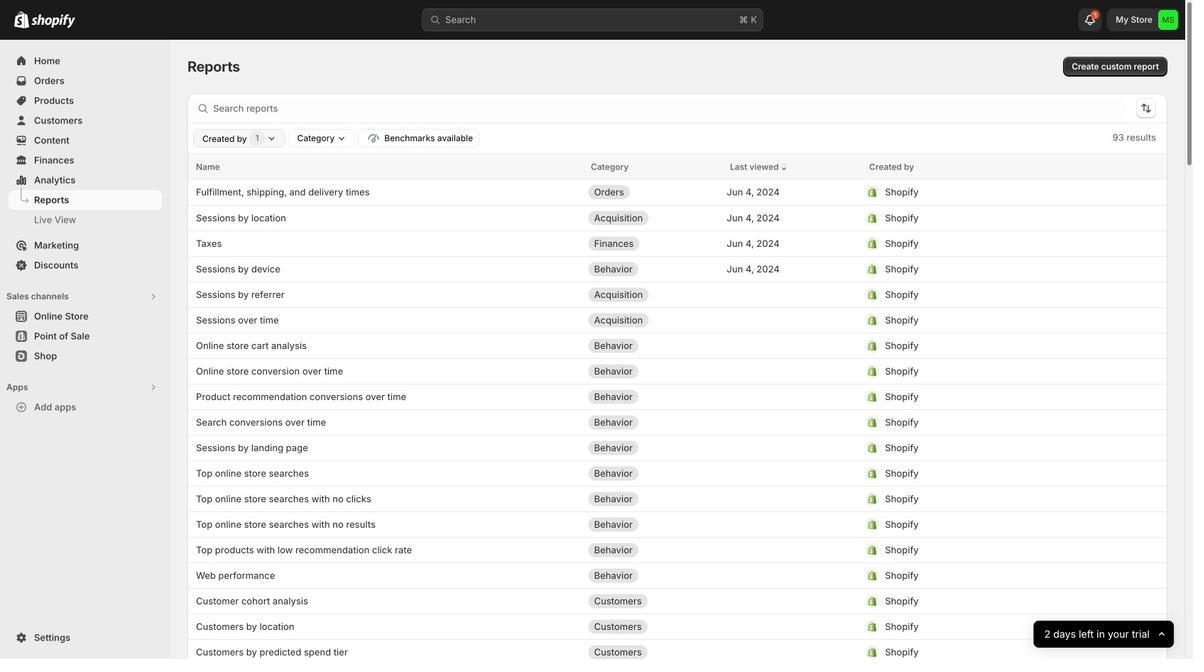 Task type: vqa. For each thing, say whether or not it's contained in the screenshot.
0.00 text field
no



Task type: describe. For each thing, give the bounding box(es) containing it.
Search reports text field
[[213, 97, 1125, 120]]

9 row from the top
[[187, 359, 1167, 384]]

4 row from the top
[[187, 231, 1167, 256]]

list of reports table
[[187, 154, 1167, 660]]

12 row from the top
[[187, 435, 1167, 461]]

7 row from the top
[[187, 307, 1167, 333]]

10 row from the top
[[187, 384, 1167, 410]]

18 row from the top
[[187, 589, 1167, 614]]

6 row from the top
[[187, 282, 1167, 307]]

19 row from the top
[[187, 614, 1167, 640]]

1 row from the top
[[187, 154, 1167, 180]]



Task type: locate. For each thing, give the bounding box(es) containing it.
1 horizontal spatial shopify image
[[31, 14, 75, 28]]

0 horizontal spatial shopify image
[[14, 11, 29, 28]]

11 row from the top
[[187, 410, 1167, 435]]

3 row from the top
[[187, 205, 1167, 231]]

14 row from the top
[[187, 486, 1167, 512]]

cell
[[588, 181, 715, 204], [865, 181, 1119, 204], [588, 207, 715, 230], [865, 207, 1119, 230], [588, 233, 715, 255], [865, 233, 1119, 255], [588, 258, 715, 281], [865, 258, 1119, 281], [588, 284, 715, 306], [865, 284, 1119, 306], [588, 309, 715, 332], [865, 309, 1119, 332], [588, 335, 715, 358], [865, 335, 1119, 358], [588, 360, 715, 383], [865, 360, 1119, 383], [588, 386, 715, 409], [865, 386, 1119, 409], [588, 412, 715, 434], [865, 412, 1119, 434], [588, 437, 715, 460], [865, 437, 1119, 460], [588, 463, 715, 485], [865, 463, 1119, 485], [588, 488, 715, 511], [865, 488, 1119, 511], [588, 514, 715, 537], [865, 514, 1119, 537], [588, 539, 715, 562], [865, 539, 1119, 562], [588, 565, 715, 588], [865, 565, 1119, 588], [588, 590, 715, 613], [865, 590, 1119, 613], [588, 616, 715, 639], [865, 616, 1119, 639], [588, 642, 715, 660], [865, 642, 1119, 660]]

row
[[187, 154, 1167, 180], [187, 180, 1167, 205], [187, 205, 1167, 231], [187, 231, 1167, 256], [187, 256, 1167, 282], [187, 282, 1167, 307], [187, 307, 1167, 333], [187, 333, 1167, 359], [187, 359, 1167, 384], [187, 384, 1167, 410], [187, 410, 1167, 435], [187, 435, 1167, 461], [187, 461, 1167, 486], [187, 486, 1167, 512], [187, 512, 1167, 538], [187, 538, 1167, 563], [187, 563, 1167, 589], [187, 589, 1167, 614], [187, 614, 1167, 640], [187, 640, 1167, 660]]

my store image
[[1158, 10, 1178, 30]]

8 row from the top
[[187, 333, 1167, 359]]

20 row from the top
[[187, 640, 1167, 660]]

16 row from the top
[[187, 538, 1167, 563]]

15 row from the top
[[187, 512, 1167, 538]]

13 row from the top
[[187, 461, 1167, 486]]

2 row from the top
[[187, 180, 1167, 205]]

17 row from the top
[[187, 563, 1167, 589]]

5 row from the top
[[187, 256, 1167, 282]]

shopify image
[[14, 11, 29, 28], [31, 14, 75, 28]]



